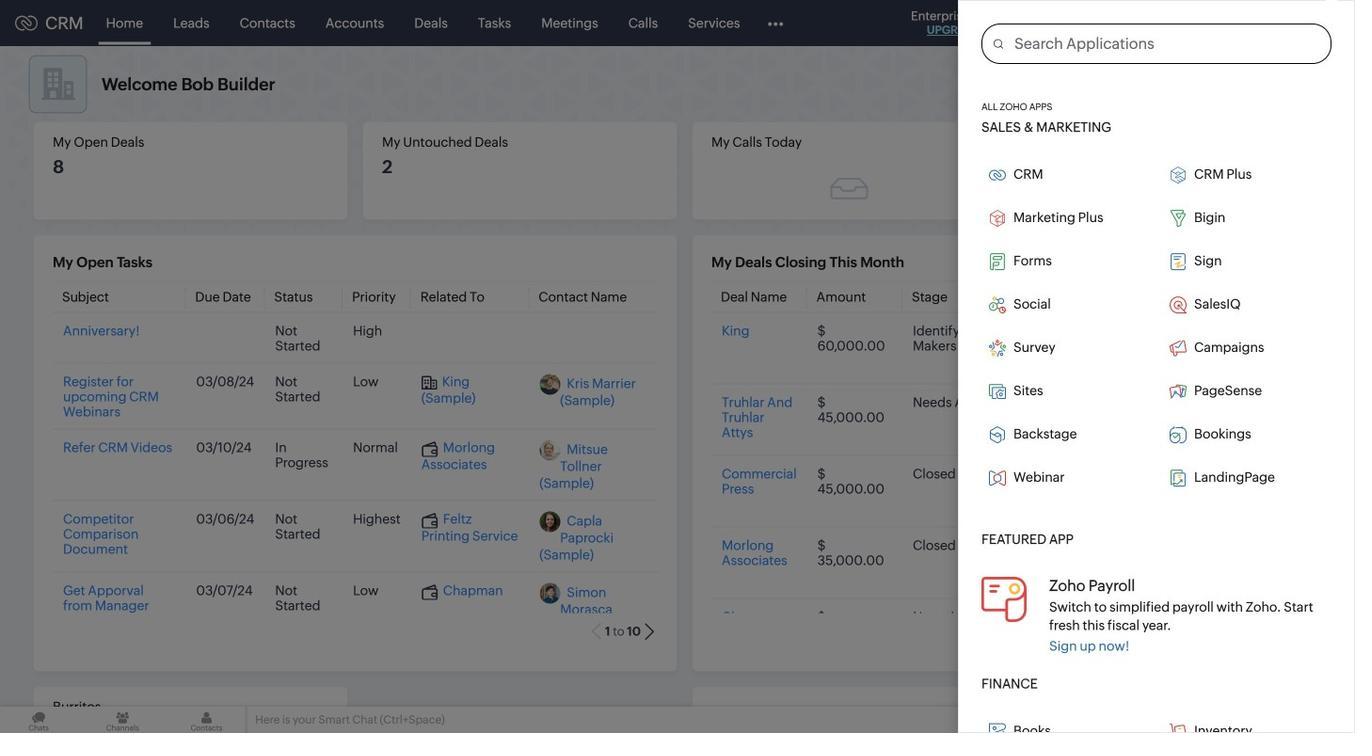 Task type: locate. For each thing, give the bounding box(es) containing it.
logo image
[[15, 16, 38, 31]]

channels image
[[84, 707, 161, 734]]

profile element
[[1260, 0, 1313, 46]]

profile image
[[1271, 8, 1301, 38]]

calendar image
[[1156, 16, 1172, 31]]

search element
[[1071, 0, 1109, 46]]

search image
[[1082, 15, 1098, 31]]

contacts image
[[168, 707, 245, 734]]



Task type: describe. For each thing, give the bounding box(es) containing it.
chats image
[[0, 707, 77, 734]]

zoho payroll image
[[982, 577, 1027, 622]]

signals element
[[1109, 0, 1145, 46]]

signals image
[[1120, 15, 1134, 31]]

Search Applications text field
[[1004, 24, 1331, 63]]



Task type: vqa. For each thing, say whether or not it's contained in the screenshot.
"Profile" 'image'
yes



